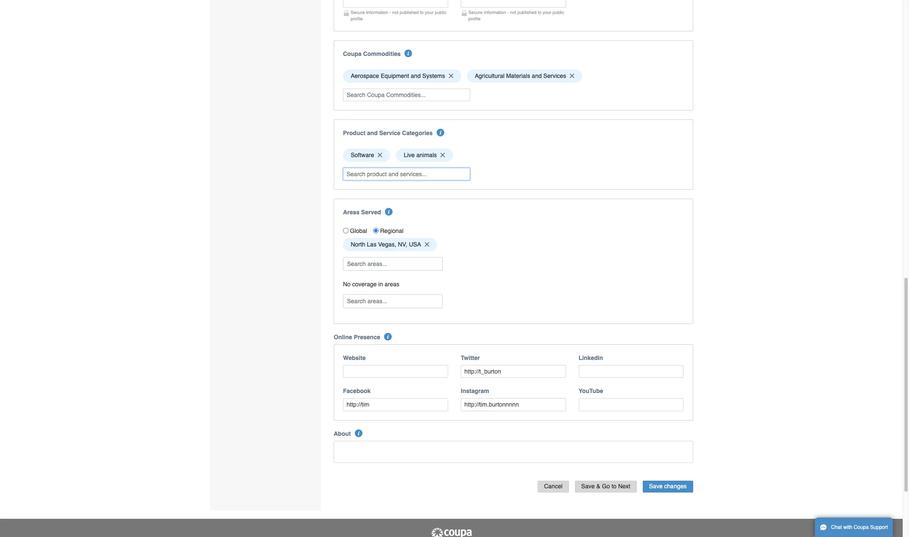 Task type: vqa. For each thing, say whether or not it's contained in the screenshot.
the event name element
no



Task type: locate. For each thing, give the bounding box(es) containing it.
not for tax id text field
[[392, 10, 399, 15]]

information down duns text field
[[484, 10, 506, 15]]

0 horizontal spatial -
[[390, 10, 391, 15]]

1 information from the left
[[366, 10, 388, 15]]

1 horizontal spatial to
[[538, 10, 542, 15]]

0 vertical spatial selected list box
[[340, 67, 687, 85]]

information
[[366, 10, 388, 15], [484, 10, 506, 15]]

instagram
[[461, 388, 489, 395]]

1 horizontal spatial public
[[553, 10, 564, 15]]

aerospace equipment and systems option
[[343, 69, 461, 83]]

your down tax id text field
[[425, 10, 434, 15]]

2 selected list box from the top
[[340, 147, 687, 164]]

0 horizontal spatial secure information - not published to your public profile
[[351, 10, 447, 21]]

save & go to next button
[[575, 481, 637, 493]]

to inside button
[[612, 484, 617, 491]]

chat
[[831, 525, 842, 531]]

0 horizontal spatial and
[[367, 130, 378, 137]]

1 vertical spatial selected list box
[[340, 147, 687, 164]]

public
[[435, 10, 447, 15], [553, 10, 564, 15]]

to down tax id text field
[[420, 10, 424, 15]]

additional information image right presence
[[384, 333, 392, 341]]

0 horizontal spatial additional information image
[[355, 430, 363, 438]]

served
[[361, 209, 381, 216]]

2 - from the left
[[507, 10, 509, 15]]

product
[[343, 130, 366, 137]]

additional information image
[[384, 333, 392, 341], [355, 430, 363, 438]]

to
[[420, 10, 424, 15], [538, 10, 542, 15], [612, 484, 617, 491]]

-
[[390, 10, 391, 15], [507, 10, 509, 15]]

north las vegas, nv, usa option
[[343, 238, 437, 251]]

0 horizontal spatial published
[[400, 10, 419, 15]]

published for duns text field
[[518, 10, 537, 15]]

cancel
[[544, 484, 563, 491]]

coverage
[[352, 281, 377, 288]]

0 horizontal spatial to
[[420, 10, 424, 15]]

1 public from the left
[[435, 10, 447, 15]]

2 vertical spatial additional information image
[[385, 208, 393, 216]]

your for tax id text field
[[425, 10, 434, 15]]

1 horizontal spatial additional information image
[[405, 50, 412, 57]]

additional information image for product and service categories
[[437, 129, 445, 137]]

0 horizontal spatial not
[[392, 10, 399, 15]]

aerospace equipment and systems
[[351, 73, 445, 79]]

2 save from the left
[[649, 484, 663, 491]]

About text field
[[334, 441, 693, 463]]

1 secure information - not published to your public profile from the left
[[351, 10, 447, 21]]

1 horizontal spatial and
[[411, 73, 421, 79]]

equipment
[[381, 73, 409, 79]]

changes
[[664, 484, 687, 491]]

additional information image for online presence
[[384, 333, 392, 341]]

DUNS text field
[[461, 0, 566, 8]]

2 information from the left
[[484, 10, 506, 15]]

1 your from the left
[[425, 10, 434, 15]]

2 horizontal spatial to
[[612, 484, 617, 491]]

online
[[334, 334, 352, 341]]

secure
[[351, 10, 365, 15], [469, 10, 483, 15]]

0 horizontal spatial additional information image
[[385, 208, 393, 216]]

your for duns text field
[[543, 10, 552, 15]]

0 vertical spatial additional information image
[[405, 50, 412, 57]]

1 published from the left
[[400, 10, 419, 15]]

and left service
[[367, 130, 378, 137]]

0 horizontal spatial profile
[[351, 16, 363, 21]]

1 vertical spatial additional information image
[[437, 129, 445, 137]]

published down tax id text field
[[400, 10, 419, 15]]

additional information image for about
[[355, 430, 363, 438]]

information down tax id text field
[[366, 10, 388, 15]]

and for equipment
[[411, 73, 421, 79]]

aerospace
[[351, 73, 379, 79]]

1 horizontal spatial published
[[518, 10, 537, 15]]

secure down tax id text field
[[351, 10, 365, 15]]

additional information image right about at the left bottom of page
[[355, 430, 363, 438]]

additional information image right categories
[[437, 129, 445, 137]]

save left "changes"
[[649, 484, 663, 491]]

save changes button
[[643, 481, 693, 493]]

1 secure from the left
[[351, 10, 365, 15]]

2 profile from the left
[[469, 16, 481, 21]]

1 selected list box from the top
[[340, 67, 687, 85]]

additional information image for areas served
[[385, 208, 393, 216]]

not down duns text field
[[510, 10, 516, 15]]

to right go
[[612, 484, 617, 491]]

1 not from the left
[[392, 10, 399, 15]]

1 horizontal spatial -
[[507, 10, 509, 15]]

secure information - not published to your public profile for tax id text field
[[351, 10, 447, 21]]

additional information image right served
[[385, 208, 393, 216]]

save & go to next
[[581, 484, 631, 491]]

nv,
[[398, 241, 407, 248]]

online presence
[[334, 334, 380, 341]]

selected list box
[[340, 67, 687, 85], [340, 147, 687, 164]]

1 vertical spatial additional information image
[[355, 430, 363, 438]]

2 secure information - not published to your public profile from the left
[[469, 10, 564, 21]]

- down tax id text field
[[390, 10, 391, 15]]

- down duns text field
[[507, 10, 509, 15]]

secure down duns text field
[[469, 10, 483, 15]]

selected areas list box
[[340, 236, 687, 253]]

Search areas... text field
[[344, 258, 442, 271]]

selected list box for product and service categories
[[340, 147, 687, 164]]

0 horizontal spatial information
[[366, 10, 388, 15]]

1 profile from the left
[[351, 16, 363, 21]]

selected list box for coupa commodities
[[340, 67, 687, 85]]

save
[[581, 484, 595, 491], [649, 484, 663, 491]]

2 secure from the left
[[469, 10, 483, 15]]

secure information - not published to your public profile down duns text field
[[469, 10, 564, 21]]

additional information image
[[405, 50, 412, 57], [437, 129, 445, 137], [385, 208, 393, 216]]

1 horizontal spatial your
[[543, 10, 552, 15]]

1 save from the left
[[581, 484, 595, 491]]

your
[[425, 10, 434, 15], [543, 10, 552, 15]]

0 horizontal spatial your
[[425, 10, 434, 15]]

north las vegas, nv, usa
[[351, 241, 421, 248]]

Search Coupa Commodities... field
[[343, 88, 470, 101]]

save left & on the right
[[581, 484, 595, 491]]

1 horizontal spatial additional information image
[[384, 333, 392, 341]]

secure for duns text field
[[469, 10, 483, 15]]

- for tax id text field
[[390, 10, 391, 15]]

2 public from the left
[[553, 10, 564, 15]]

to down duns text field
[[538, 10, 542, 15]]

1 horizontal spatial information
[[484, 10, 506, 15]]

coupa commodities
[[343, 50, 401, 57]]

and left services on the top of page
[[532, 73, 542, 79]]

1 horizontal spatial not
[[510, 10, 516, 15]]

- for duns text field
[[507, 10, 509, 15]]

save inside button
[[581, 484, 595, 491]]

your down duns text field
[[543, 10, 552, 15]]

1 - from the left
[[390, 10, 391, 15]]

0 horizontal spatial public
[[435, 10, 447, 15]]

1 horizontal spatial save
[[649, 484, 663, 491]]

cancel link
[[538, 481, 569, 493]]

and left systems
[[411, 73, 421, 79]]

selected list box containing software
[[340, 147, 687, 164]]

2 not from the left
[[510, 10, 516, 15]]

2 horizontal spatial additional information image
[[437, 129, 445, 137]]

1 horizontal spatial secure information - not published to your public profile
[[469, 10, 564, 21]]

secure information - not published to your public profile
[[351, 10, 447, 21], [469, 10, 564, 21]]

selected list box containing aerospace equipment and systems
[[340, 67, 687, 85]]

coupa up aerospace
[[343, 50, 362, 57]]

service
[[379, 130, 401, 137]]

Tax ID text field
[[343, 0, 448, 8]]

2 your from the left
[[543, 10, 552, 15]]

save for save & go to next
[[581, 484, 595, 491]]

usa
[[409, 241, 421, 248]]

published down duns text field
[[518, 10, 537, 15]]

2 published from the left
[[518, 10, 537, 15]]

to for tax id text field
[[420, 10, 424, 15]]

coupa supplier portal image
[[430, 528, 473, 538]]

published
[[400, 10, 419, 15], [518, 10, 537, 15]]

coupa right with
[[854, 525, 869, 531]]

information for duns text field
[[484, 10, 506, 15]]

not
[[392, 10, 399, 15], [510, 10, 516, 15]]

profile up coupa commodities
[[351, 16, 363, 21]]

None radio
[[343, 228, 349, 234], [373, 228, 379, 234], [343, 228, 349, 234], [373, 228, 379, 234]]

profile down duns text field
[[469, 16, 481, 21]]

not down tax id text field
[[392, 10, 399, 15]]

coupa
[[343, 50, 362, 57], [854, 525, 869, 531]]

LinkedIn text field
[[579, 365, 684, 378]]

regional
[[380, 228, 404, 234]]

save inside button
[[649, 484, 663, 491]]

live animals
[[404, 152, 437, 159]]

0 vertical spatial additional information image
[[384, 333, 392, 341]]

1 horizontal spatial secure
[[469, 10, 483, 15]]

and
[[411, 73, 421, 79], [532, 73, 542, 79], [367, 130, 378, 137]]

chat with coupa support
[[831, 525, 888, 531]]

1 vertical spatial coupa
[[854, 525, 869, 531]]

0 vertical spatial coupa
[[343, 50, 362, 57]]

1 horizontal spatial profile
[[469, 16, 481, 21]]

&
[[597, 484, 601, 491]]

secure for tax id text field
[[351, 10, 365, 15]]

0 horizontal spatial secure
[[351, 10, 365, 15]]

additional information image up aerospace equipment and systems option
[[405, 50, 412, 57]]

secure information - not published to your public profile down tax id text field
[[351, 10, 447, 21]]

profile for duns text field
[[469, 16, 481, 21]]

2 horizontal spatial and
[[532, 73, 542, 79]]

0 horizontal spatial save
[[581, 484, 595, 491]]

Search product and services... field
[[343, 168, 470, 181]]

profile for tax id text field
[[351, 16, 363, 21]]

1 horizontal spatial coupa
[[854, 525, 869, 531]]

profile
[[351, 16, 363, 21], [469, 16, 481, 21]]



Task type: describe. For each thing, give the bounding box(es) containing it.
animals
[[417, 152, 437, 159]]

areas
[[385, 281, 400, 288]]

Twitter text field
[[461, 365, 566, 378]]

and for materials
[[532, 73, 542, 79]]

secure information - not published to your public profile for duns text field
[[469, 10, 564, 21]]

0 horizontal spatial coupa
[[343, 50, 362, 57]]

software
[[351, 152, 374, 159]]

areas served
[[343, 209, 381, 216]]

public for duns text field
[[553, 10, 564, 15]]

Instagram text field
[[461, 399, 566, 412]]

chat with coupa support button
[[815, 518, 893, 538]]

website
[[343, 355, 366, 362]]

live
[[404, 152, 415, 159]]

services
[[544, 73, 566, 79]]

global
[[350, 228, 367, 234]]

presence
[[354, 334, 380, 341]]

linkedin
[[579, 355, 603, 362]]

about
[[334, 431, 351, 438]]

in
[[378, 281, 383, 288]]

north
[[351, 241, 365, 248]]

next
[[618, 484, 631, 491]]

published for tax id text field
[[400, 10, 419, 15]]

save for save changes
[[649, 484, 663, 491]]

to for duns text field
[[538, 10, 542, 15]]

categories
[[402, 130, 433, 137]]

areas
[[343, 209, 360, 216]]

agricultural
[[475, 73, 505, 79]]

vegas,
[[378, 241, 396, 248]]

systems
[[422, 73, 445, 79]]

support
[[870, 525, 888, 531]]

twitter
[[461, 355, 480, 362]]

additional information image for coupa commodities
[[405, 50, 412, 57]]

agricultural materials and services
[[475, 73, 566, 79]]

with
[[844, 525, 853, 531]]

Search areas... text field
[[344, 295, 442, 308]]

youtube
[[579, 388, 603, 395]]

facebook
[[343, 388, 371, 395]]

product and service categories
[[343, 130, 433, 137]]

las
[[367, 241, 377, 248]]

Website text field
[[343, 365, 448, 378]]

YouTube text field
[[579, 399, 684, 412]]

not for duns text field
[[510, 10, 516, 15]]

Facebook text field
[[343, 399, 448, 412]]

software option
[[343, 149, 390, 162]]

no coverage in areas
[[343, 281, 400, 288]]

save changes
[[649, 484, 687, 491]]

live animals option
[[396, 149, 453, 162]]

no
[[343, 281, 351, 288]]

information for tax id text field
[[366, 10, 388, 15]]

public for tax id text field
[[435, 10, 447, 15]]

coupa inside button
[[854, 525, 869, 531]]

commodities
[[363, 50, 401, 57]]

go
[[602, 484, 610, 491]]

agricultural materials and services option
[[467, 69, 582, 83]]

materials
[[506, 73, 530, 79]]



